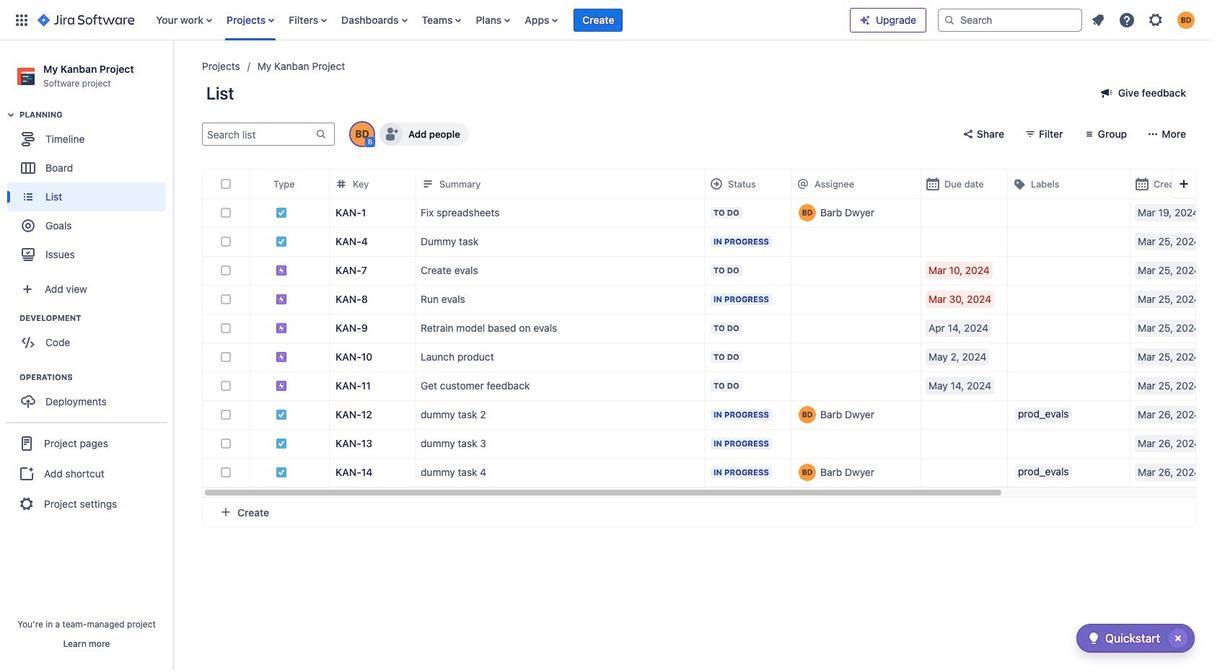 Task type: vqa. For each thing, say whether or not it's contained in the screenshot.
3rd Task icon
yes



Task type: describe. For each thing, give the bounding box(es) containing it.
notifications image
[[1089, 11, 1107, 28]]

1 horizontal spatial list
[[1085, 7, 1203, 33]]

dismiss quickstart image
[[1167, 627, 1190, 650]]

2 epic image from the top
[[276, 323, 287, 334]]

group for planning icon
[[7, 109, 172, 274]]

epic image
[[276, 294, 287, 305]]

heading for 'operations' image group
[[19, 372, 172, 383]]

3 task image from the top
[[276, 409, 287, 421]]

2 task image from the top
[[276, 236, 287, 248]]

1 task image from the top
[[276, 207, 287, 219]]

group for development icon
[[7, 313, 172, 362]]

sidebar element
[[0, 40, 173, 670]]

4 epic image from the top
[[276, 380, 287, 392]]

Search field
[[938, 8, 1082, 31]]

4 task image from the top
[[276, 438, 287, 450]]

sidebar navigation image
[[157, 58, 189, 87]]

primary element
[[9, 0, 850, 40]]

goal image
[[22, 219, 35, 232]]

add people image
[[382, 126, 400, 143]]

development image
[[2, 310, 19, 327]]

appswitcher icon image
[[13, 11, 30, 28]]

planning image
[[2, 106, 19, 124]]



Task type: locate. For each thing, give the bounding box(es) containing it.
0 horizontal spatial list
[[149, 0, 850, 40]]

operations image
[[2, 369, 19, 386]]

Search list text field
[[203, 124, 314, 144]]

jira software image
[[38, 11, 134, 28], [38, 11, 134, 28]]

search image
[[944, 14, 955, 26]]

display or create a field to show in your list view image
[[1175, 175, 1193, 192]]

1 epic image from the top
[[276, 265, 287, 277]]

0 vertical spatial heading
[[19, 109, 172, 121]]

3 epic image from the top
[[276, 352, 287, 363]]

task image
[[276, 207, 287, 219], [276, 236, 287, 248], [276, 409, 287, 421], [276, 438, 287, 450]]

help image
[[1118, 11, 1136, 28]]

1 heading from the top
[[19, 109, 172, 121]]

heading for group for development icon
[[19, 313, 172, 324]]

list item
[[574, 0, 623, 40]]

epic image
[[276, 265, 287, 277], [276, 323, 287, 334], [276, 352, 287, 363], [276, 380, 287, 392]]

settings image
[[1147, 11, 1164, 28]]

2 vertical spatial heading
[[19, 372, 172, 383]]

group for 'operations' image
[[7, 372, 172, 421]]

task image
[[276, 467, 287, 479]]

1 vertical spatial heading
[[19, 313, 172, 324]]

banner
[[0, 0, 1212, 40]]

2 heading from the top
[[19, 313, 172, 324]]

3 heading from the top
[[19, 372, 172, 383]]

heading for planning icon group
[[19, 109, 172, 121]]

your profile and settings image
[[1177, 11, 1195, 28]]

table
[[203, 170, 1212, 498]]

group
[[7, 109, 172, 274], [7, 313, 172, 362], [7, 372, 172, 421], [6, 422, 167, 525]]

list
[[149, 0, 850, 40], [1085, 7, 1203, 33]]

None search field
[[938, 8, 1082, 31]]

heading
[[19, 109, 172, 121], [19, 313, 172, 324], [19, 372, 172, 383]]



